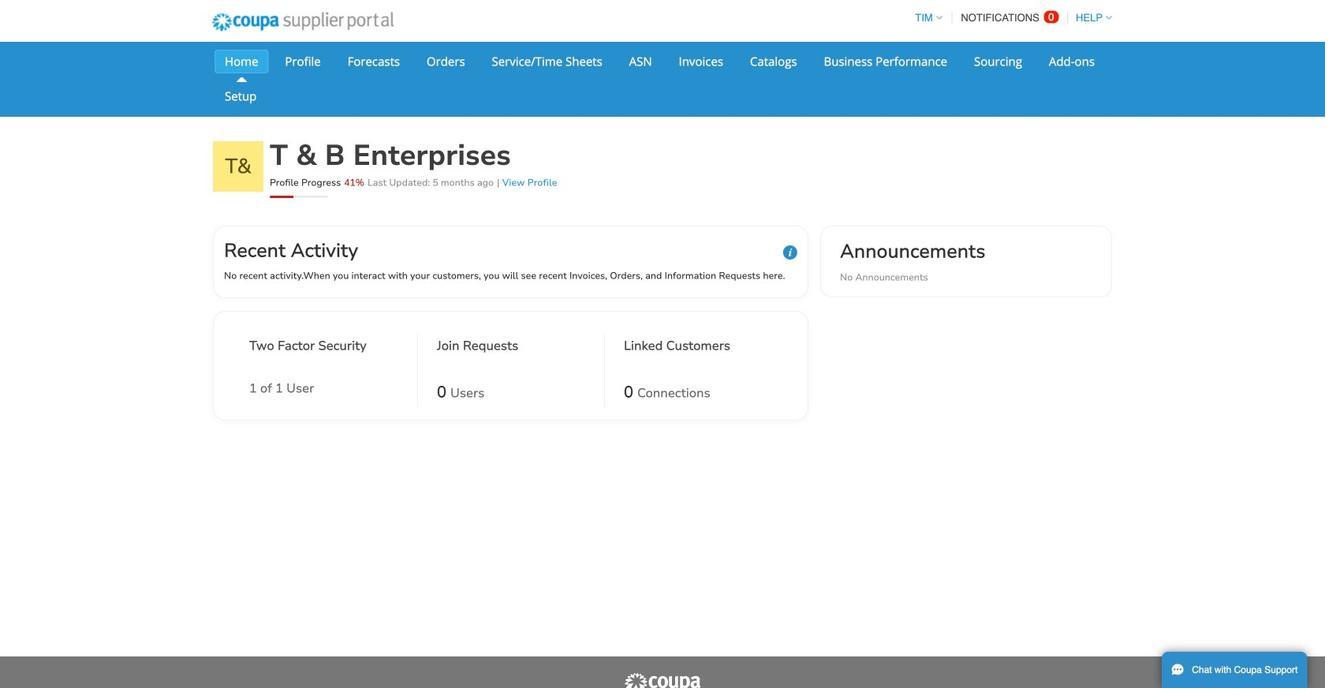 Task type: vqa. For each thing, say whether or not it's contained in the screenshot.
coupa supplier portal image to the right
yes



Task type: locate. For each thing, give the bounding box(es) containing it.
navigation
[[909, 2, 1113, 33]]

0 vertical spatial coupa supplier portal image
[[201, 2, 405, 42]]

coupa supplier portal image
[[201, 2, 405, 42], [623, 672, 702, 688]]

1 vertical spatial coupa supplier portal image
[[623, 672, 702, 688]]

additional information image
[[784, 245, 798, 260]]



Task type: describe. For each thing, give the bounding box(es) containing it.
t& image
[[213, 141, 264, 192]]

1 horizontal spatial coupa supplier portal image
[[623, 672, 702, 688]]

0 horizontal spatial coupa supplier portal image
[[201, 2, 405, 42]]



